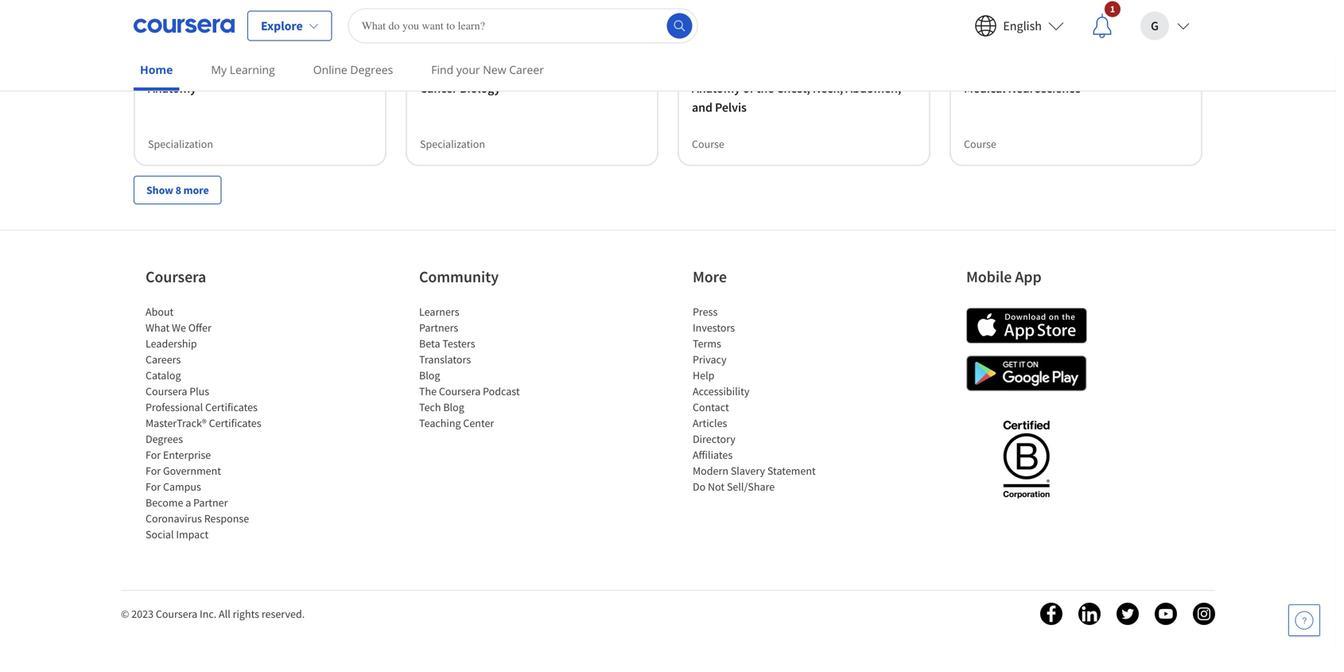 Task type: vqa. For each thing, say whether or not it's contained in the screenshot.
Translators link on the left of the page
yes



Task type: describe. For each thing, give the bounding box(es) containing it.
abdomen,
[[846, 80, 901, 96]]

explore button
[[247, 11, 332, 41]]

directory
[[693, 432, 736, 446]]

offer
[[188, 320, 211, 335]]

online
[[313, 62, 347, 77]]

privacy
[[693, 352, 727, 367]]

coronavirus
[[146, 511, 202, 526]]

modern slavery statement link
[[693, 464, 816, 478]]

statement
[[768, 464, 816, 478]]

about link
[[146, 305, 174, 319]]

partners
[[419, 320, 458, 335]]

mobile app
[[967, 267, 1042, 287]]

coursera inside about what we offer leadership careers catalog coursera plus professional certificates mastertrack® certificates degrees for enterprise for government for campus become a partner coronavirus response social impact
[[146, 384, 187, 398]]

articles
[[693, 416, 727, 430]]

0 vertical spatial certificates
[[205, 400, 258, 414]]

help
[[693, 368, 715, 383]]

plus
[[189, 384, 209, 398]]

your
[[456, 62, 480, 77]]

the
[[756, 80, 774, 96]]

center
[[463, 416, 494, 430]]

tech
[[419, 400, 441, 414]]

press
[[693, 305, 718, 319]]

download on the app store image
[[967, 308, 1087, 344]]

coursera plus link
[[146, 384, 209, 398]]

all
[[219, 607, 231, 621]]

cancer biology
[[420, 80, 501, 96]]

campus
[[163, 480, 201, 494]]

more
[[183, 183, 209, 197]]

anatomy link
[[148, 79, 372, 98]]

mastertrack® certificates link
[[146, 416, 261, 430]]

translators link
[[419, 352, 471, 367]]

privacy link
[[693, 352, 727, 367]]

medical neuroscience link
[[964, 79, 1188, 98]]

translators
[[419, 352, 471, 367]]

course for medical neuroscience
[[964, 137, 997, 151]]

of for anatomy
[[743, 80, 754, 96]]

coursera youtube image
[[1155, 603, 1177, 625]]

help link
[[693, 368, 715, 383]]

find
[[431, 62, 454, 77]]

english button
[[962, 0, 1077, 51]]

tech blog link
[[419, 400, 464, 414]]

learners link
[[419, 305, 459, 319]]

social
[[146, 527, 174, 542]]

coursera inside learners partners beta testers translators blog the coursera podcast tech blog teaching center
[[439, 384, 481, 398]]

coursera up about link
[[146, 267, 206, 287]]

What do you want to learn? text field
[[348, 8, 698, 43]]

home
[[140, 62, 173, 77]]

what we offer link
[[146, 320, 211, 335]]

cancer
[[420, 80, 457, 96]]

careers
[[146, 352, 181, 367]]

teaching
[[419, 416, 461, 430]]

accessibility link
[[693, 384, 750, 398]]

teaching center link
[[419, 416, 494, 430]]

partners link
[[419, 320, 458, 335]]

michigan
[[236, 53, 277, 68]]

hopkins
[[477, 53, 516, 68]]

anatomy of the chest, neck, abdomen, and pelvis
[[692, 80, 901, 115]]

help center image
[[1295, 611, 1314, 630]]

a
[[186, 495, 191, 510]]

more
[[693, 267, 727, 287]]

social impact link
[[146, 527, 209, 542]]

do
[[693, 480, 706, 494]]

1
[[1110, 3, 1115, 15]]

blog link
[[419, 368, 440, 383]]

catalog link
[[146, 368, 181, 383]]

coursera linkedin image
[[1079, 603, 1101, 625]]

home link
[[134, 52, 179, 91]]

1 for from the top
[[146, 448, 161, 462]]

1 button
[[1077, 0, 1128, 51]]

online degrees link
[[307, 52, 400, 88]]

list for more
[[693, 304, 828, 495]]

johns hopkins university
[[447, 53, 565, 68]]

contact
[[693, 400, 729, 414]]

course for anatomy of the chest, neck, abdomen, and pelvis
[[692, 137, 725, 151]]

beta
[[419, 336, 440, 351]]

do not sell/share link
[[693, 480, 775, 494]]

terms link
[[693, 336, 721, 351]]



Task type: locate. For each thing, give the bounding box(es) containing it.
for
[[146, 448, 161, 462], [146, 464, 161, 478], [146, 480, 161, 494]]

0 horizontal spatial university
[[175, 53, 222, 68]]

specialization down cancer biology at the top of page
[[420, 137, 485, 151]]

and
[[692, 99, 713, 115]]

1 horizontal spatial of
[[743, 80, 754, 96]]

university down coursera 'image'
[[175, 53, 222, 68]]

my
[[211, 62, 227, 77]]

terms
[[693, 336, 721, 351]]

coursera twitter image
[[1117, 603, 1139, 625]]

learners partners beta testers translators blog the coursera podcast tech blog teaching center
[[419, 305, 520, 430]]

investors link
[[693, 320, 735, 335]]

press investors terms privacy help accessibility contact articles directory affiliates modern slavery statement do not sell/share
[[693, 305, 816, 494]]

specialization up 8
[[148, 137, 213, 151]]

0 horizontal spatial list
[[146, 304, 281, 542]]

contact link
[[693, 400, 729, 414]]

anatomy inside anatomy of the chest, neck, abdomen, and pelvis
[[692, 80, 741, 96]]

8
[[175, 183, 181, 197]]

1 horizontal spatial university
[[518, 53, 565, 68]]

not
[[708, 480, 725, 494]]

2 list from the left
[[419, 304, 554, 431]]

modern
[[693, 464, 729, 478]]

2 course from the left
[[964, 137, 997, 151]]

course down medical
[[964, 137, 997, 151]]

about what we offer leadership careers catalog coursera plus professional certificates mastertrack® certificates degrees for enterprise for government for campus become a partner coronavirus response social impact
[[146, 305, 261, 542]]

neuroscience
[[1008, 80, 1081, 96]]

the
[[419, 384, 437, 398]]

list containing learners
[[419, 304, 554, 431]]

coursera
[[146, 267, 206, 287], [146, 384, 187, 398], [439, 384, 481, 398], [156, 607, 197, 621]]

show 8 more
[[146, 183, 209, 197]]

1 specialization from the left
[[148, 137, 213, 151]]

0 vertical spatial for
[[146, 448, 161, 462]]

leadership link
[[146, 336, 197, 351]]

1 course from the left
[[692, 137, 725, 151]]

1 university from the left
[[175, 53, 222, 68]]

directory link
[[693, 432, 736, 446]]

1 horizontal spatial list
[[419, 304, 554, 431]]

degrees inside about what we offer leadership careers catalog coursera plus professional certificates mastertrack® certificates degrees for enterprise for government for campus become a partner coronavirus response social impact
[[146, 432, 183, 446]]

learning
[[230, 62, 275, 77]]

find your new career link
[[425, 52, 550, 88]]

anatomy of the chest, neck, abdomen, and pelvis link
[[692, 79, 916, 117]]

0 horizontal spatial of
[[224, 53, 233, 68]]

coursera image
[[134, 13, 235, 39]]

biology
[[460, 80, 501, 96]]

professional certificates link
[[146, 400, 258, 414]]

1 horizontal spatial blog
[[443, 400, 464, 414]]

anatomy
[[148, 80, 196, 96], [692, 80, 741, 96]]

0 horizontal spatial specialization
[[148, 137, 213, 151]]

degrees
[[350, 62, 393, 77], [146, 432, 183, 446]]

0 horizontal spatial course
[[692, 137, 725, 151]]

anatomy down home
[[148, 80, 196, 96]]

for enterprise link
[[146, 448, 211, 462]]

certificates up mastertrack® certificates link
[[205, 400, 258, 414]]

blog up teaching center link
[[443, 400, 464, 414]]

for up the become
[[146, 480, 161, 494]]

press link
[[693, 305, 718, 319]]

enterprise
[[163, 448, 211, 462]]

1 list from the left
[[146, 304, 281, 542]]

1 vertical spatial degrees
[[146, 432, 183, 446]]

1 vertical spatial for
[[146, 464, 161, 478]]

1 horizontal spatial course
[[964, 137, 997, 151]]

coursera left inc.
[[156, 607, 197, 621]]

for up for campus link
[[146, 464, 161, 478]]

list for community
[[419, 304, 554, 431]]

coursera up tech blog 'link'
[[439, 384, 481, 398]]

rights
[[233, 607, 259, 621]]

the coursera podcast link
[[419, 384, 520, 398]]

slavery
[[731, 464, 765, 478]]

medical neuroscience
[[964, 80, 1081, 96]]

certificates
[[205, 400, 258, 414], [209, 416, 261, 430]]

1 horizontal spatial specialization
[[420, 137, 485, 151]]

coronavirus response link
[[146, 511, 249, 526]]

1 horizontal spatial anatomy
[[692, 80, 741, 96]]

learners
[[419, 305, 459, 319]]

3 list from the left
[[693, 304, 828, 495]]

2023
[[131, 607, 154, 621]]

find your new career
[[431, 62, 544, 77]]

0 vertical spatial degrees
[[350, 62, 393, 77]]

sell/share
[[727, 480, 775, 494]]

beta testers link
[[419, 336, 475, 351]]

chest,
[[777, 80, 810, 96]]

2 anatomy from the left
[[692, 80, 741, 96]]

course down and
[[692, 137, 725, 151]]

response
[[204, 511, 249, 526]]

coursera facebook image
[[1040, 603, 1063, 625]]

online degrees
[[313, 62, 393, 77]]

about
[[146, 305, 174, 319]]

explore with a coursera plus subscription collection element
[[124, 0, 1212, 230]]

pelvis
[[715, 99, 747, 115]]

list
[[146, 304, 281, 542], [419, 304, 554, 431], [693, 304, 828, 495]]

anatomy for anatomy of the chest, neck, abdomen, and pelvis
[[692, 80, 741, 96]]

list for coursera
[[146, 304, 281, 542]]

of for university
[[224, 53, 233, 68]]

blog up the
[[419, 368, 440, 383]]

None search field
[[348, 8, 698, 43]]

accessibility
[[693, 384, 750, 398]]

cancer biology link
[[420, 79, 644, 98]]

1 vertical spatial certificates
[[209, 416, 261, 430]]

we
[[172, 320, 186, 335]]

logo of certified b corporation image
[[994, 411, 1059, 507]]

what
[[146, 320, 170, 335]]

©
[[121, 607, 129, 621]]

for down degrees link
[[146, 448, 161, 462]]

anatomy for anatomy
[[148, 80, 196, 96]]

catalog
[[146, 368, 181, 383]]

anatomy up and
[[692, 80, 741, 96]]

affiliates link
[[693, 448, 733, 462]]

0 vertical spatial blog
[[419, 368, 440, 383]]

get it on google play image
[[967, 355, 1087, 391]]

2 university from the left
[[518, 53, 565, 68]]

career
[[509, 62, 544, 77]]

of
[[224, 53, 233, 68], [743, 80, 754, 96]]

2 horizontal spatial list
[[693, 304, 828, 495]]

0 horizontal spatial anatomy
[[148, 80, 196, 96]]

2 for from the top
[[146, 464, 161, 478]]

leadership
[[146, 336, 197, 351]]

neck,
[[813, 80, 843, 96]]

1 vertical spatial of
[[743, 80, 754, 96]]

english
[[1003, 18, 1042, 34]]

3 for from the top
[[146, 480, 161, 494]]

podcast
[[483, 384, 520, 398]]

1 vertical spatial blog
[[443, 400, 464, 414]]

my learning link
[[205, 52, 281, 88]]

1 horizontal spatial degrees
[[350, 62, 393, 77]]

list containing about
[[146, 304, 281, 542]]

degrees down the mastertrack®
[[146, 432, 183, 446]]

explore
[[261, 18, 303, 34]]

specialization for cancer biology
[[420, 137, 485, 151]]

for government link
[[146, 464, 221, 478]]

© 2023 coursera inc. all rights reserved.
[[121, 607, 305, 621]]

1 anatomy from the left
[[148, 80, 196, 96]]

degrees right online
[[350, 62, 393, 77]]

mobile
[[967, 267, 1012, 287]]

specialization for anatomy
[[148, 137, 213, 151]]

of inside anatomy of the chest, neck, abdomen, and pelvis
[[743, 80, 754, 96]]

become
[[146, 495, 183, 510]]

reserved.
[[262, 607, 305, 621]]

coursera instagram image
[[1193, 603, 1216, 625]]

0 horizontal spatial blog
[[419, 368, 440, 383]]

2 specialization from the left
[[420, 137, 485, 151]]

mastertrack®
[[146, 416, 207, 430]]

johns
[[447, 53, 475, 68]]

my learning
[[211, 62, 275, 77]]

careers link
[[146, 352, 181, 367]]

certificates down the professional certificates link
[[209, 416, 261, 430]]

2 vertical spatial for
[[146, 480, 161, 494]]

specialization
[[148, 137, 213, 151], [420, 137, 485, 151]]

coursera down catalog link on the bottom
[[146, 384, 187, 398]]

professional
[[146, 400, 203, 414]]

0 vertical spatial of
[[224, 53, 233, 68]]

0 horizontal spatial degrees
[[146, 432, 183, 446]]

list containing press
[[693, 304, 828, 495]]

university up cancer biology link
[[518, 53, 565, 68]]



